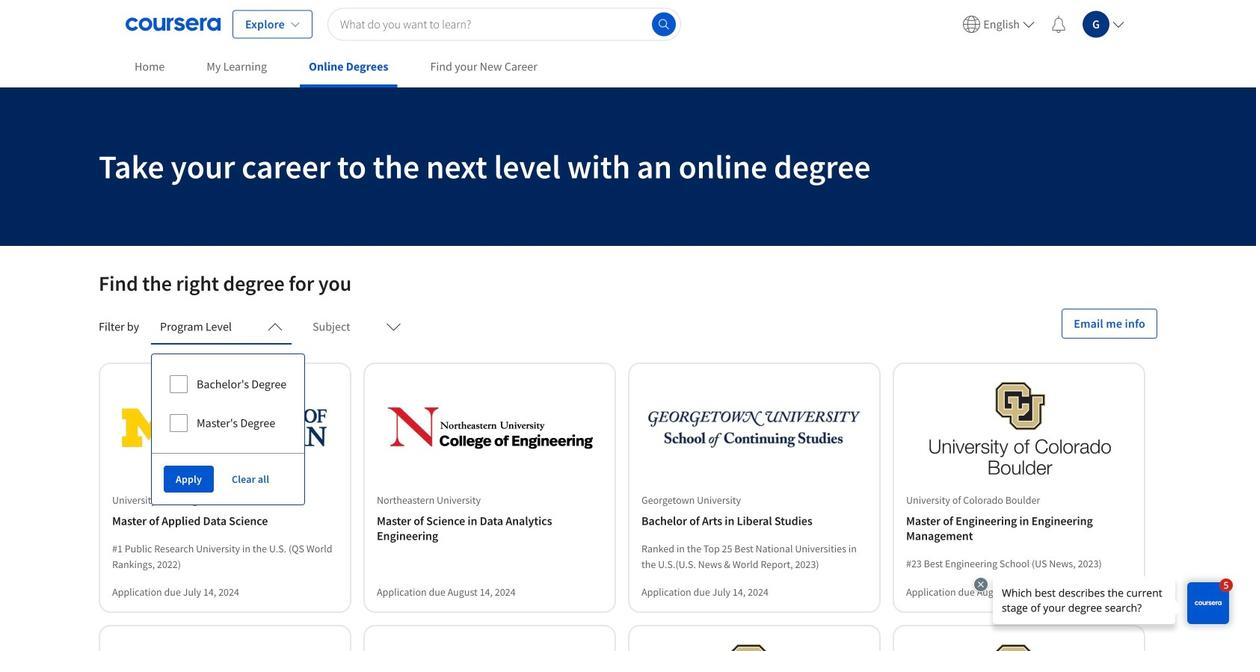 Task type: describe. For each thing, give the bounding box(es) containing it.
options list list box
[[152, 354, 305, 453]]

actions toolbar
[[152, 453, 305, 505]]

georgetown university logo image
[[648, 382, 861, 475]]

coursera image
[[126, 12, 221, 36]]

university of michigan logo image
[[118, 382, 332, 475]]

university of colorado boulder logo image
[[912, 382, 1126, 475]]



Task type: vqa. For each thing, say whether or not it's contained in the screenshot.
at
no



Task type: locate. For each thing, give the bounding box(es) containing it.
menu
[[957, 0, 1131, 49]]

menu item
[[957, 6, 1041, 42]]

None search field
[[327, 8, 681, 41]]

What do you want to learn? text field
[[327, 8, 681, 41]]

northeastern university  logo image
[[383, 382, 597, 475]]



